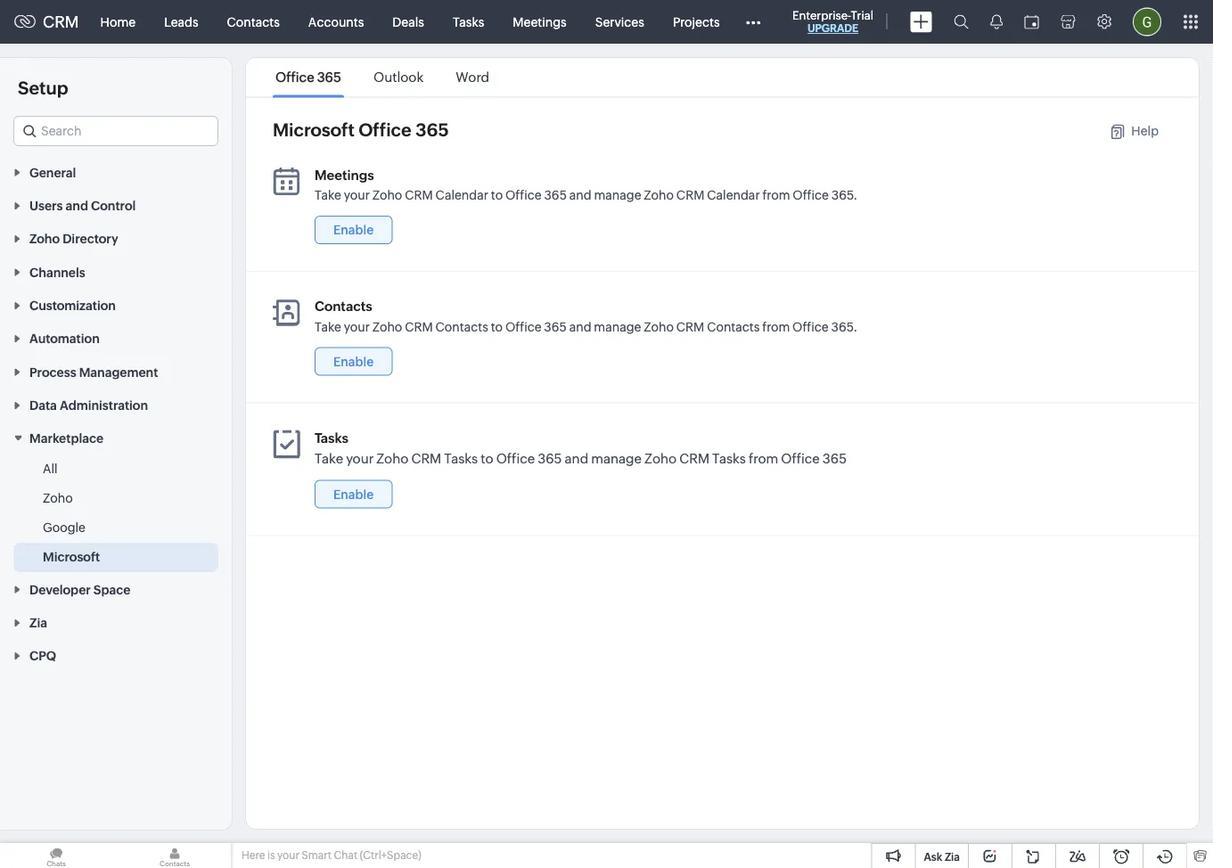 Task type: vqa. For each thing, say whether or not it's contained in the screenshot.
Enable button related to Tasks Take your Zoho CRM Tasks to Office 365 and manage Zoho CRM Tasks from Office 365
yes



Task type: describe. For each thing, give the bounding box(es) containing it.
channels
[[29, 265, 85, 279]]

chats image
[[0, 844, 112, 869]]

deals
[[393, 15, 424, 29]]

help
[[1132, 124, 1159, 138]]

google
[[43, 521, 86, 535]]

365. for meetings
[[832, 188, 858, 202]]

your for meetings
[[344, 188, 370, 202]]

developer space
[[29, 583, 131, 597]]

google link
[[43, 519, 86, 537]]

take for meetings take your zoho crm calendar to office 365 and manage zoho crm calendar from office 365.
[[315, 188, 342, 202]]

word link
[[453, 70, 492, 85]]

projects
[[673, 15, 720, 29]]

to for tasks
[[481, 451, 494, 467]]

outlook link
[[371, 70, 427, 85]]

zoho inside marketplace region
[[43, 491, 73, 506]]

process management button
[[0, 355, 232, 388]]

ask
[[924, 851, 943, 863]]

contacts take your zoho crm contacts to office 365 and manage zoho crm contacts from office 365.
[[315, 299, 858, 334]]

administration
[[60, 398, 148, 413]]

deals link
[[378, 0, 439, 43]]

profile element
[[1123, 0, 1173, 43]]

customization
[[29, 298, 116, 313]]

enable button for tasks take your zoho crm tasks to office 365 and manage zoho crm tasks from office 365
[[315, 480, 393, 509]]

process management
[[29, 365, 158, 379]]

contacts image
[[119, 844, 231, 869]]

and for meetings
[[570, 188, 592, 202]]

microsoft for microsoft office 365
[[273, 120, 355, 140]]

accounts link
[[294, 0, 378, 43]]

data administration button
[[0, 388, 232, 422]]

to for contacts
[[491, 320, 503, 334]]

leads link
[[150, 0, 213, 43]]

general button
[[0, 155, 232, 188]]

accounts
[[308, 15, 364, 29]]

manage for tasks
[[591, 451, 642, 467]]

create menu image
[[911, 11, 933, 33]]

general
[[29, 165, 76, 180]]

here is your smart chat (ctrl+space)
[[242, 850, 422, 862]]

automation button
[[0, 322, 232, 355]]

list containing office 365
[[260, 58, 506, 97]]

search image
[[954, 14, 969, 29]]

enable button for contacts take your zoho crm contacts to office 365 and manage zoho crm contacts from office 365.
[[315, 347, 393, 376]]

users
[[29, 199, 63, 213]]

zia button
[[0, 606, 232, 639]]

and inside "dropdown button"
[[66, 199, 88, 213]]

enable for meetings take your zoho crm calendar to office 365 and manage zoho crm calendar from office 365.
[[334, 223, 374, 237]]

cpq
[[29, 649, 56, 664]]

automation
[[29, 332, 100, 346]]

smart
[[302, 850, 332, 862]]

users and control
[[29, 199, 136, 213]]

space
[[94, 583, 131, 597]]

calendar image
[[1025, 15, 1040, 29]]

from for contacts
[[763, 320, 790, 334]]

home
[[100, 15, 136, 29]]

developer space button
[[0, 573, 232, 606]]

meetings link
[[499, 0, 581, 43]]

Search text field
[[14, 117, 218, 145]]

enterprise-trial upgrade
[[793, 8, 874, 34]]

data administration
[[29, 398, 148, 413]]

from for calendar
[[763, 188, 791, 202]]

ask zia
[[924, 851, 960, 863]]

1 calendar from the left
[[436, 188, 489, 202]]

users and control button
[[0, 188, 232, 222]]

enterprise-
[[793, 8, 851, 22]]

take for contacts take your zoho crm contacts to office 365 and manage zoho crm contacts from office 365.
[[315, 320, 342, 334]]

marketplace button
[[0, 422, 232, 455]]

zoho directory button
[[0, 222, 232, 255]]

microsoft office 365
[[273, 120, 449, 140]]

channels button
[[0, 255, 232, 288]]

zoho link
[[43, 490, 73, 507]]

developer
[[29, 583, 91, 597]]

process
[[29, 365, 76, 379]]

home link
[[86, 0, 150, 43]]



Task type: locate. For each thing, give the bounding box(es) containing it.
2 vertical spatial from
[[749, 451, 779, 467]]

from for tasks
[[749, 451, 779, 467]]

2 enable from the top
[[334, 354, 374, 369]]

1 horizontal spatial calendar
[[707, 188, 760, 202]]

microsoft
[[273, 120, 355, 140], [43, 550, 100, 565]]

0 vertical spatial from
[[763, 188, 791, 202]]

and inside meetings take your zoho crm calendar to office 365 and manage zoho crm calendar from office 365.
[[570, 188, 592, 202]]

office 365
[[276, 70, 341, 85]]

365. inside meetings take your zoho crm calendar to office 365 and manage zoho crm calendar from office 365.
[[832, 188, 858, 202]]

upgrade
[[808, 22, 859, 34]]

all
[[43, 462, 58, 476]]

your inside meetings take your zoho crm calendar to office 365 and manage zoho crm calendar from office 365.
[[344, 188, 370, 202]]

None field
[[13, 116, 218, 146]]

microsoft inside marketplace region
[[43, 550, 100, 565]]

1 vertical spatial manage
[[594, 320, 642, 334]]

1 horizontal spatial meetings
[[513, 15, 567, 29]]

2 vertical spatial to
[[481, 451, 494, 467]]

contacts
[[227, 15, 280, 29], [315, 299, 373, 314], [436, 320, 489, 334], [707, 320, 760, 334]]

meetings down microsoft office 365
[[315, 167, 374, 183]]

zoho directory
[[29, 232, 118, 246]]

microsoft link
[[43, 548, 100, 566]]

trial
[[851, 8, 874, 22]]

zia
[[29, 616, 47, 630], [945, 851, 960, 863]]

365 inside contacts take your zoho crm contacts to office 365 and manage zoho crm contacts from office 365.
[[544, 320, 567, 334]]

meetings right tasks link
[[513, 15, 567, 29]]

2 vertical spatial take
[[315, 451, 343, 467]]

and for contacts
[[570, 320, 592, 334]]

1 enable button from the top
[[315, 216, 393, 244]]

zia inside dropdown button
[[29, 616, 47, 630]]

2 enable button from the top
[[315, 347, 393, 376]]

directory
[[63, 232, 118, 246]]

your
[[344, 188, 370, 202], [344, 320, 370, 334], [346, 451, 374, 467], [277, 850, 300, 862]]

zoho
[[373, 188, 403, 202], [644, 188, 674, 202], [29, 232, 60, 246], [373, 320, 403, 334], [644, 320, 674, 334], [377, 451, 409, 467], [645, 451, 677, 467], [43, 491, 73, 506]]

and inside contacts take your zoho crm contacts to office 365 and manage zoho crm contacts from office 365.
[[570, 320, 592, 334]]

your for contacts
[[344, 320, 370, 334]]

1 horizontal spatial zia
[[945, 851, 960, 863]]

microsoft down google link
[[43, 550, 100, 565]]

0 vertical spatial take
[[315, 188, 342, 202]]

contacts link
[[213, 0, 294, 43]]

microsoft for microsoft
[[43, 550, 100, 565]]

to
[[491, 188, 503, 202], [491, 320, 503, 334], [481, 451, 494, 467]]

take inside meetings take your zoho crm calendar to office 365 and manage zoho crm calendar from office 365.
[[315, 188, 342, 202]]

zoho inside dropdown button
[[29, 232, 60, 246]]

2 vertical spatial manage
[[591, 451, 642, 467]]

zia right ask
[[945, 851, 960, 863]]

setup
[[18, 78, 68, 98]]

0 horizontal spatial meetings
[[315, 167, 374, 183]]

3 enable from the top
[[334, 487, 374, 502]]

your inside contacts take your zoho crm contacts to office 365 and manage zoho crm contacts from office 365.
[[344, 320, 370, 334]]

manage inside the tasks take your zoho crm tasks to office 365 and manage zoho crm tasks from office 365
[[591, 451, 642, 467]]

data
[[29, 398, 57, 413]]

take inside the tasks take your zoho crm tasks to office 365 and manage zoho crm tasks from office 365
[[315, 451, 343, 467]]

to inside meetings take your zoho crm calendar to office 365 and manage zoho crm calendar from office 365.
[[491, 188, 503, 202]]

2 vertical spatial enable button
[[315, 480, 393, 509]]

meetings for meetings
[[513, 15, 567, 29]]

365
[[317, 70, 341, 85], [416, 120, 449, 140], [544, 188, 567, 202], [544, 320, 567, 334], [538, 451, 562, 467], [823, 451, 847, 467]]

take
[[315, 188, 342, 202], [315, 320, 342, 334], [315, 451, 343, 467]]

outlook
[[374, 70, 424, 85]]

meetings take your zoho crm calendar to office 365 and manage zoho crm calendar from office 365.
[[315, 167, 858, 202]]

signals image
[[991, 14, 1003, 29]]

manage for contacts
[[594, 320, 642, 334]]

customization button
[[0, 288, 232, 322]]

your for tasks
[[346, 451, 374, 467]]

0 vertical spatial enable
[[334, 223, 374, 237]]

365.
[[832, 188, 858, 202], [832, 320, 858, 334]]

0 horizontal spatial calendar
[[436, 188, 489, 202]]

manage inside meetings take your zoho crm calendar to office 365 and manage zoho crm calendar from office 365.
[[594, 188, 642, 202]]

list
[[260, 58, 506, 97]]

marketplace region
[[0, 455, 232, 573]]

create menu element
[[900, 0, 944, 43]]

1 vertical spatial meetings
[[315, 167, 374, 183]]

0 vertical spatial 365.
[[832, 188, 858, 202]]

manage inside contacts take your zoho crm contacts to office 365 and manage zoho crm contacts from office 365.
[[594, 320, 642, 334]]

office
[[276, 70, 314, 85], [359, 120, 412, 140], [506, 188, 542, 202], [793, 188, 829, 202], [506, 320, 542, 334], [793, 320, 829, 334], [496, 451, 535, 467], [781, 451, 820, 467]]

enable button for meetings take your zoho crm calendar to office 365 and manage zoho crm calendar from office 365.
[[315, 216, 393, 244]]

365 inside meetings take your zoho crm calendar to office 365 and manage zoho crm calendar from office 365.
[[544, 188, 567, 202]]

crm
[[43, 13, 79, 31], [405, 188, 433, 202], [677, 188, 705, 202], [405, 320, 433, 334], [677, 320, 705, 334], [411, 451, 442, 467], [680, 451, 710, 467]]

take inside contacts take your zoho crm contacts to office 365 and manage zoho crm contacts from office 365.
[[315, 320, 342, 334]]

1 365. from the top
[[832, 188, 858, 202]]

365. for contacts
[[832, 320, 858, 334]]

3 enable button from the top
[[315, 480, 393, 509]]

2 take from the top
[[315, 320, 342, 334]]

tasks
[[453, 15, 485, 29], [315, 430, 349, 446], [444, 451, 478, 467], [713, 451, 746, 467]]

1 take from the top
[[315, 188, 342, 202]]

from inside the tasks take your zoho crm tasks to office 365 and manage zoho crm tasks from office 365
[[749, 451, 779, 467]]

365. inside contacts take your zoho crm contacts to office 365 and manage zoho crm contacts from office 365.
[[832, 320, 858, 334]]

control
[[91, 199, 136, 213]]

manage
[[594, 188, 642, 202], [594, 320, 642, 334], [591, 451, 642, 467]]

(ctrl+space)
[[360, 850, 422, 862]]

from
[[763, 188, 791, 202], [763, 320, 790, 334], [749, 451, 779, 467]]

and inside the tasks take your zoho crm tasks to office 365 and manage zoho crm tasks from office 365
[[565, 451, 589, 467]]

1 horizontal spatial microsoft
[[273, 120, 355, 140]]

crm link
[[14, 13, 79, 31]]

all link
[[43, 460, 58, 478]]

profile image
[[1133, 8, 1162, 36]]

1 vertical spatial enable
[[334, 354, 374, 369]]

enable for contacts take your zoho crm contacts to office 365 and manage zoho crm contacts from office 365.
[[334, 354, 374, 369]]

1 vertical spatial from
[[763, 320, 790, 334]]

from inside contacts take your zoho crm contacts to office 365 and manage zoho crm contacts from office 365.
[[763, 320, 790, 334]]

1 vertical spatial take
[[315, 320, 342, 334]]

chat
[[334, 850, 358, 862]]

calendar
[[436, 188, 489, 202], [707, 188, 760, 202]]

meetings inside meetings take your zoho crm calendar to office 365 and manage zoho crm calendar from office 365.
[[315, 167, 374, 183]]

2 vertical spatial enable
[[334, 487, 374, 502]]

projects link
[[659, 0, 734, 43]]

services link
[[581, 0, 659, 43]]

Other Modules field
[[734, 8, 773, 36]]

is
[[267, 850, 275, 862]]

0 horizontal spatial microsoft
[[43, 550, 100, 565]]

leads
[[164, 15, 199, 29]]

enable for tasks take your zoho crm tasks to office 365 and manage zoho crm tasks from office 365
[[334, 487, 374, 502]]

search element
[[944, 0, 980, 44]]

tasks link
[[439, 0, 499, 43]]

and
[[570, 188, 592, 202], [66, 199, 88, 213], [570, 320, 592, 334], [565, 451, 589, 467]]

0 vertical spatial zia
[[29, 616, 47, 630]]

0 vertical spatial microsoft
[[273, 120, 355, 140]]

your inside the tasks take your zoho crm tasks to office 365 and manage zoho crm tasks from office 365
[[346, 451, 374, 467]]

1 enable from the top
[[334, 223, 374, 237]]

signals element
[[980, 0, 1014, 44]]

cpq button
[[0, 639, 232, 672]]

meetings
[[513, 15, 567, 29], [315, 167, 374, 183]]

1 vertical spatial to
[[491, 320, 503, 334]]

enable button
[[315, 216, 393, 244], [315, 347, 393, 376], [315, 480, 393, 509]]

1 vertical spatial zia
[[945, 851, 960, 863]]

management
[[79, 365, 158, 379]]

0 vertical spatial manage
[[594, 188, 642, 202]]

to inside the tasks take your zoho crm tasks to office 365 and manage zoho crm tasks from office 365
[[481, 451, 494, 467]]

2 365. from the top
[[832, 320, 858, 334]]

office 365 link
[[273, 70, 344, 85]]

to inside contacts take your zoho crm contacts to office 365 and manage zoho crm contacts from office 365.
[[491, 320, 503, 334]]

2 calendar from the left
[[707, 188, 760, 202]]

services
[[595, 15, 645, 29]]

take for tasks take your zoho crm tasks to office 365 and manage zoho crm tasks from office 365
[[315, 451, 343, 467]]

1 vertical spatial microsoft
[[43, 550, 100, 565]]

here
[[242, 850, 265, 862]]

1 vertical spatial enable button
[[315, 347, 393, 376]]

word
[[456, 70, 490, 85]]

to for calendar
[[491, 188, 503, 202]]

manage for calendar
[[594, 188, 642, 202]]

0 vertical spatial to
[[491, 188, 503, 202]]

marketplace
[[29, 432, 103, 446]]

tasks take your zoho crm tasks to office 365 and manage zoho crm tasks from office 365
[[315, 430, 847, 467]]

0 vertical spatial meetings
[[513, 15, 567, 29]]

enable
[[334, 223, 374, 237], [334, 354, 374, 369], [334, 487, 374, 502]]

and for tasks
[[565, 451, 589, 467]]

meetings for meetings take your zoho crm calendar to office 365 and manage zoho crm calendar from office 365.
[[315, 167, 374, 183]]

zia up cpq
[[29, 616, 47, 630]]

3 take from the top
[[315, 451, 343, 467]]

microsoft down office 365 'link'
[[273, 120, 355, 140]]

0 vertical spatial enable button
[[315, 216, 393, 244]]

1 vertical spatial 365.
[[832, 320, 858, 334]]

0 horizontal spatial zia
[[29, 616, 47, 630]]

from inside meetings take your zoho crm calendar to office 365 and manage zoho crm calendar from office 365.
[[763, 188, 791, 202]]



